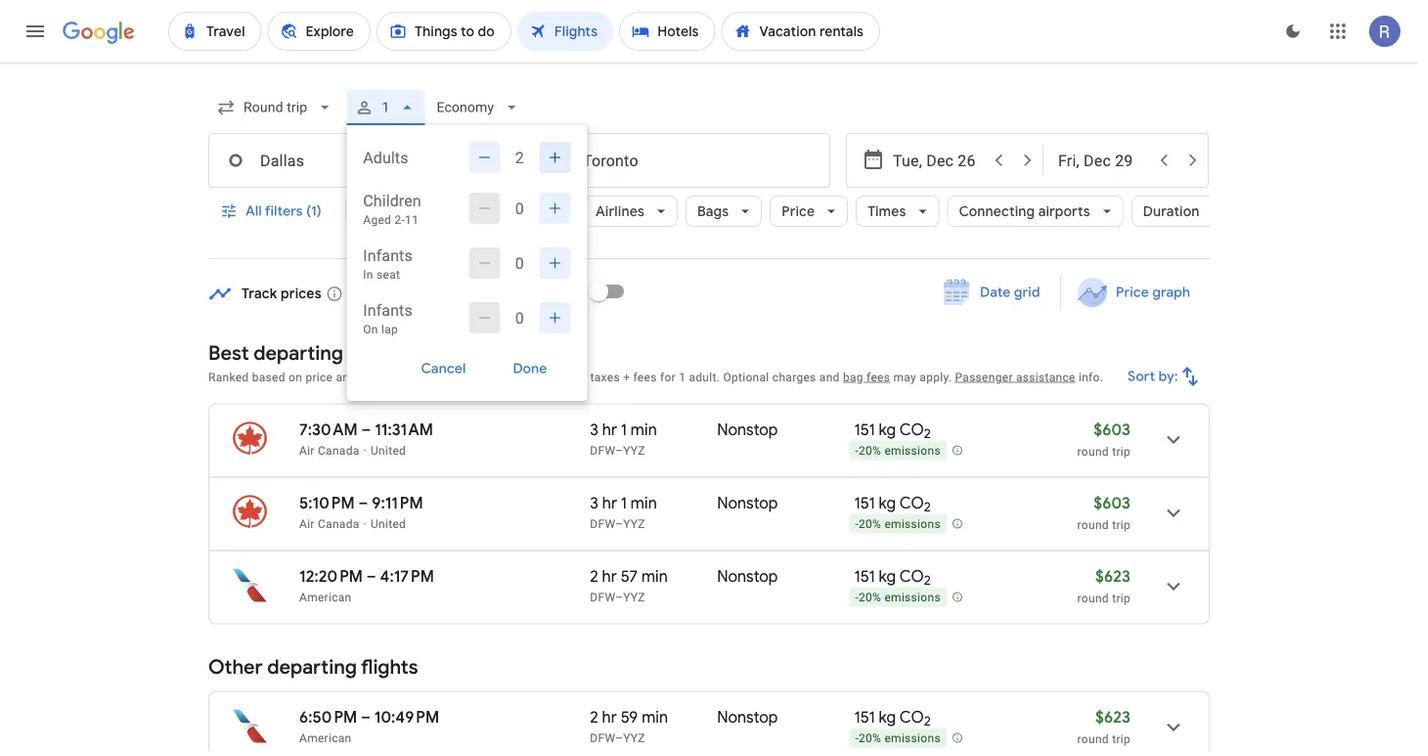 Task type: describe. For each thing, give the bounding box(es) containing it.
151 kg co 2 for 10:49 pm
[[855, 707, 931, 730]]

151 kg co 2 for 9:11 pm
[[855, 493, 931, 516]]

– right departure time: 7:30 am. text field
[[362, 420, 371, 440]]

prices
[[462, 370, 496, 384]]

$603 round trip for 11:31 am
[[1078, 420, 1131, 458]]

Arrival time: 9:11 PM. text field
[[372, 493, 423, 513]]

4:17 pm
[[380, 567, 434, 587]]

nonstop flight. element for 10:49 pm
[[718, 707, 778, 730]]

american for 12:20 pm
[[299, 591, 352, 604]]

emissions for 10:49 pm
[[885, 732, 941, 746]]

– left arrival time: 9:11 pm. text box
[[359, 493, 368, 513]]

$623 round trip for 2 hr 59 min
[[1078, 707, 1131, 746]]

1 fees from the left
[[634, 370, 657, 384]]

1 down + in the left of the page
[[621, 420, 627, 440]]

round for 4:17 pm
[[1078, 592, 1110, 605]]

american for 6:50 pm
[[299, 731, 352, 745]]

-20% emissions for 11:31 am
[[856, 444, 941, 458]]

emissions for 4:17 pm
[[885, 591, 941, 605]]

7:30 am
[[299, 420, 358, 440]]

find the best price region
[[208, 268, 1210, 326]]

flights for other departing flights
[[361, 655, 418, 680]]

20% for 4:17 pm
[[859, 591, 882, 605]]

6:50 pm
[[299, 707, 357, 728]]

leaves dallas/fort worth international airport at 6:50 pm on tuesday, december 26 and arrives at toronto pearson international airport at 10:49 pm on tuesday, december 26. element
[[299, 707, 440, 728]]

2-
[[395, 213, 405, 227]]

5:10 pm
[[299, 493, 355, 513]]

1 inside popup button
[[382, 99, 390, 115]]

united for 9:11 pm
[[371, 517, 406, 531]]

5:10 pm – 9:11 pm
[[299, 493, 423, 513]]

$603 round trip for 9:11 pm
[[1078, 493, 1131, 532]]

– inside 2 hr 57 min dfw – yyz
[[615, 591, 624, 604]]

sort by: button
[[1121, 353, 1210, 400]]

flight details. leaves dallas/fort worth international airport at 12:20 pm on tuesday, december 26 and arrives at toronto pearson international airport at 4:17 pm on tuesday, december 26. image
[[1151, 563, 1198, 610]]

min for 11:31 am
[[631, 420, 657, 440]]

10:49 pm
[[375, 707, 440, 728]]

dec
[[355, 285, 381, 303]]

bags button
[[686, 188, 762, 235]]

convenience
[[360, 370, 428, 384]]

date grid button
[[930, 275, 1057, 310]]

include
[[499, 370, 539, 384]]

bag fees button
[[843, 370, 891, 384]]

less emissions button
[[345, 188, 487, 235]]

$603 for 5:10 pm – 9:11 pm
[[1094, 493, 1131, 513]]

stops
[[506, 203, 543, 220]]

11
[[405, 213, 419, 227]]

children aged 2-11
[[363, 191, 421, 227]]

on
[[289, 370, 302, 384]]

lap
[[382, 323, 398, 337]]

+
[[623, 370, 630, 384]]

passenger assistance button
[[956, 370, 1076, 384]]

price graph
[[1116, 284, 1191, 301]]

duration
[[1144, 203, 1200, 220]]

trip for 9:11 pm
[[1113, 518, 1131, 532]]

apply.
[[920, 370, 952, 384]]

nonstop for 11:31 am
[[718, 420, 778, 440]]

emissions for 11:31 am
[[885, 444, 941, 458]]

151 for 10:49 pm
[[855, 707, 875, 728]]

– inside the 6:50 pm – 10:49 pm american
[[361, 707, 371, 728]]

connecting airports
[[959, 203, 1091, 220]]

cancel button
[[398, 353, 490, 385]]

cancel
[[421, 360, 466, 378]]

emissions inside popup button
[[389, 203, 454, 220]]

yyz for 4:17 pm
[[624, 591, 646, 604]]

adults
[[363, 148, 409, 167]]

airlines button
[[584, 188, 678, 235]]

- for 4:17 pm
[[856, 591, 859, 605]]

sort
[[1128, 368, 1156, 386]]

– inside 12:20 pm – 4:17 pm american
[[367, 567, 376, 587]]

-20% emissions for 10:49 pm
[[856, 732, 941, 746]]

151 for 4:17 pm
[[855, 567, 875, 587]]

required
[[542, 370, 587, 384]]

in
[[363, 268, 374, 282]]

airports
[[1039, 203, 1091, 220]]

3 hr 1 min dfw – yyz for 9:11 pm
[[590, 493, 657, 531]]

children
[[363, 191, 421, 210]]

date grid
[[981, 284, 1041, 301]]

151 for 9:11 pm
[[855, 493, 875, 513]]

$603 for 7:30 am – 11:31 am
[[1094, 420, 1131, 440]]

nonstop flight. element for 11:31 am
[[718, 420, 778, 443]]

flights for best departing flights
[[348, 341, 405, 365]]

prices
[[281, 285, 322, 303]]

nonstop for 4:17 pm
[[718, 567, 778, 587]]

2 inside 2 hr 57 min dfw – yyz
[[590, 567, 599, 587]]

number of passengers dialog
[[347, 125, 587, 401]]

flight details. leaves dallas/fort worth international airport at 5:10 pm on tuesday, december 26 and arrives at toronto pearson international airport at 9:11 pm on tuesday, december 26. image
[[1151, 490, 1198, 537]]

151 kg co 2 for 4:17 pm
[[855, 567, 931, 589]]

all filters (1) button
[[208, 188, 337, 235]]

$623 for 2 hr 57 min
[[1096, 567, 1131, 587]]

hr for 10:49 pm
[[602, 707, 617, 728]]

other departing flights
[[208, 655, 418, 680]]

total duration 2 hr 57 min. element
[[590, 567, 718, 590]]

done button
[[490, 353, 571, 385]]

kg for 4:17 pm
[[879, 567, 897, 587]]

leaves dallas/fort worth international airport at 5:10 pm on tuesday, december 26 and arrives at toronto pearson international airport at 9:11 pm on tuesday, december 26. element
[[299, 493, 423, 513]]

price
[[306, 370, 333, 384]]

track
[[242, 285, 277, 303]]

flight details. leaves dallas/fort worth international airport at 7:30 am on tuesday, december 26 and arrives at toronto pearson international airport at 11:31 am on tuesday, december 26. image
[[1151, 416, 1198, 463]]

round for 10:49 pm
[[1078, 732, 1110, 746]]

hr for 9:11 pm
[[603, 493, 617, 513]]

any
[[514, 285, 539, 303]]

leaves dallas/fort worth international airport at 12:20 pm on tuesday, december 26 and arrives at toronto pearson international airport at 4:17 pm on tuesday, december 26. element
[[299, 567, 434, 587]]

price button
[[770, 188, 849, 235]]

min for 4:17 pm
[[642, 567, 668, 587]]

graph
[[1153, 284, 1191, 301]]

7:30 am – 11:31 am
[[299, 420, 434, 440]]

infants for infants on lap
[[363, 301, 413, 319]]

infants in seat
[[363, 246, 413, 282]]

3 for 11:31 am
[[590, 420, 599, 440]]

bags
[[698, 203, 729, 220]]

airlines
[[596, 203, 645, 220]]

sort by:
[[1128, 368, 1179, 386]]

– down + in the left of the page
[[615, 444, 624, 457]]

Departure time: 7:30 AM. text field
[[299, 420, 358, 440]]

emissions for 9:11 pm
[[885, 518, 941, 532]]

less emissions
[[357, 203, 454, 220]]

connecting
[[959, 203, 1036, 220]]

loading results progress bar
[[0, 63, 1419, 67]]

filters
[[265, 203, 303, 220]]

passenger
[[956, 370, 1014, 384]]

2 inside number of passengers dialog
[[515, 148, 524, 167]]

Return text field
[[1059, 134, 1149, 187]]

Departure time: 6:50 PM. text field
[[299, 707, 357, 728]]

dfw for 10:49 pm
[[590, 731, 615, 745]]

ranked based on price and convenience
[[208, 370, 428, 384]]

12:20 pm
[[299, 567, 363, 587]]

1 button
[[347, 84, 425, 131]]

stops button
[[495, 196, 576, 227]]

co for 4:17 pm
[[900, 567, 924, 587]]

all
[[246, 203, 262, 220]]

less
[[357, 203, 386, 220]]

duration button
[[1132, 188, 1233, 235]]

price graph button
[[1065, 275, 1207, 310]]

on
[[363, 323, 378, 337]]

grid
[[1015, 284, 1041, 301]]

air for 7:30 am
[[299, 444, 315, 457]]



Task type: locate. For each thing, give the bounding box(es) containing it.
dfw inside 2 hr 57 min dfw – yyz
[[590, 591, 615, 604]]

done
[[513, 360, 547, 378]]

1 hr from the top
[[603, 420, 617, 440]]

1 kg from the top
[[879, 420, 897, 440]]

0 up any
[[515, 254, 524, 273]]

main content
[[208, 268, 1210, 752]]

603 us dollars text field for 9:11 pm
[[1094, 493, 1131, 513]]

min inside 2 hr 57 min dfw – yyz
[[642, 567, 668, 587]]

air canada for 5:10 pm
[[299, 517, 360, 531]]

12:20 pm – 4:17 pm american
[[299, 567, 434, 604]]

nonstop flight. element
[[718, 420, 778, 443], [718, 493, 778, 516], [718, 567, 778, 590], [718, 707, 778, 730]]

0 vertical spatial american
[[299, 591, 352, 604]]

1 vertical spatial air
[[299, 517, 315, 531]]

3 down taxes
[[590, 420, 599, 440]]

(1)
[[306, 203, 322, 220]]

air canada
[[299, 444, 360, 457], [299, 517, 360, 531]]

4 co from the top
[[900, 707, 924, 728]]

american
[[299, 591, 352, 604], [299, 731, 352, 745]]

-20% emissions
[[856, 444, 941, 458], [856, 518, 941, 532], [856, 591, 941, 605], [856, 732, 941, 746]]

1 vertical spatial 603 us dollars text field
[[1094, 493, 1131, 513]]

nonstop
[[718, 420, 778, 440], [718, 493, 778, 513], [718, 567, 778, 587], [718, 707, 778, 728]]

623 us dollars text field for 2 hr 59 min
[[1096, 707, 1131, 728]]

$623 round trip for 2 hr 57 min
[[1078, 567, 1131, 605]]

by:
[[1159, 368, 1179, 386]]

aged
[[363, 213, 392, 227]]

optional
[[724, 370, 770, 384]]

price inside price graph button
[[1116, 284, 1149, 301]]

round left flight details. leaves dallas/fort worth international airport at 7:30 am on tuesday, december 26 and arrives at toronto pearson international airport at 11:31 am on tuesday, december 26. icon
[[1078, 445, 1110, 458]]

dfw down total duration 2 hr 57 min. element
[[590, 591, 615, 604]]

1 trip from the top
[[1113, 445, 1131, 458]]

3 for 9:11 pm
[[590, 493, 599, 513]]

3 co from the top
[[900, 567, 924, 587]]

seat
[[377, 268, 400, 282]]

1 vertical spatial departing
[[267, 655, 357, 680]]

2 dfw from the top
[[590, 517, 615, 531]]

1 horizontal spatial fees
[[867, 370, 891, 384]]

623 US dollars text field
[[1096, 567, 1131, 587], [1096, 707, 1131, 728]]

all filters (1)
[[246, 203, 322, 220]]

2 american from the top
[[299, 731, 352, 745]]

1 air canada from the top
[[299, 444, 360, 457]]

3 nonstop from the top
[[718, 567, 778, 587]]

1 vertical spatial 623 us dollars text field
[[1096, 707, 1131, 728]]

$603 down sort
[[1094, 420, 1131, 440]]

0 down swap origin and destination. image
[[515, 199, 524, 218]]

$623 round trip left flight details. leaves dallas/fort worth international airport at 6:50 pm on tuesday, december 26 and arrives at toronto pearson international airport at 10:49 pm on tuesday, december 26. icon
[[1078, 707, 1131, 746]]

- for 10:49 pm
[[856, 732, 859, 746]]

hr inside 2 hr 59 min dfw – yyz
[[602, 707, 617, 728]]

2 hr 59 min dfw – yyz
[[590, 707, 668, 745]]

yyz inside 2 hr 59 min dfw – yyz
[[624, 731, 646, 745]]

0 vertical spatial 3
[[590, 420, 599, 440]]

yyz down + in the left of the page
[[624, 444, 646, 457]]

1 151 kg co 2 from the top
[[855, 420, 931, 442]]

2 nonstop from the top
[[718, 493, 778, 513]]

26 – 29
[[384, 285, 429, 303]]

1 vertical spatial american
[[299, 731, 352, 745]]

leaves dallas/fort worth international airport at 7:30 am on tuesday, december 26 and arrives at toronto pearson international airport at 11:31 am on tuesday, december 26. element
[[299, 420, 434, 440]]

2 total duration 3 hr 1 min. element from the top
[[590, 493, 718, 516]]

air down 7:30 am
[[299, 444, 315, 457]]

departing up '6:50 pm'
[[267, 655, 357, 680]]

dates
[[543, 285, 579, 303]]

0 down any
[[515, 309, 524, 327]]

None search field
[[208, 84, 1233, 401]]

assistance
[[1017, 370, 1076, 384]]

price right the bags popup button
[[782, 203, 815, 220]]

1 20% from the top
[[859, 444, 882, 458]]

0 vertical spatial $603
[[1094, 420, 1131, 440]]

2 20% from the top
[[859, 518, 882, 532]]

yyz for 9:11 pm
[[624, 517, 646, 531]]

swap origin and destination. image
[[508, 149, 531, 172]]

151 kg co 2 for 11:31 am
[[855, 420, 931, 442]]

0 vertical spatial flights
[[348, 341, 405, 365]]

air down 5:10 pm
[[299, 517, 315, 531]]

round left flight details. leaves dallas/fort worth international airport at 6:50 pm on tuesday, december 26 and arrives at toronto pearson international airport at 10:49 pm on tuesday, december 26. icon
[[1078, 732, 1110, 746]]

air canada down 7:30 am
[[299, 444, 360, 457]]

– up 57
[[615, 517, 624, 531]]

canada for 5:10 pm
[[318, 517, 360, 531]]

2 trip from the top
[[1113, 518, 1131, 532]]

2 and from the left
[[820, 370, 840, 384]]

hr up 2 hr 57 min dfw – yyz on the left
[[603, 493, 617, 513]]

yyz for 11:31 am
[[624, 444, 646, 457]]

1 vertical spatial $603 round trip
[[1078, 493, 1131, 532]]

and left bag
[[820, 370, 840, 384]]

2 151 kg co 2 from the top
[[855, 493, 931, 516]]

hr for 11:31 am
[[603, 420, 617, 440]]

1 total duration 3 hr 1 min. element from the top
[[590, 420, 718, 443]]

2 infants from the top
[[363, 301, 413, 319]]

air for 5:10 pm
[[299, 517, 315, 531]]

2 canada from the top
[[318, 517, 360, 531]]

Arrival time: 10:49 PM. text field
[[375, 707, 440, 728]]

best departing flights
[[208, 341, 405, 365]]

total duration 3 hr 1 min. element for 9:11 pm
[[590, 493, 718, 516]]

dfw up 2 hr 57 min dfw – yyz on the left
[[590, 517, 615, 531]]

dec 26 – 29
[[355, 285, 429, 303]]

yyz down 57
[[624, 591, 646, 604]]

1 vertical spatial flights
[[361, 655, 418, 680]]

2 $623 round trip from the top
[[1078, 707, 1131, 746]]

prices include required taxes + fees for 1 adult. optional charges and bag fees may apply. passenger assistance
[[462, 370, 1076, 384]]

total duration 3 hr 1 min. element up total duration 2 hr 57 min. element
[[590, 493, 718, 516]]

0 vertical spatial united
[[371, 444, 406, 457]]

emissions
[[389, 203, 454, 220], [885, 444, 941, 458], [885, 518, 941, 532], [885, 591, 941, 605], [885, 732, 941, 746]]

air canada for 7:30 am
[[299, 444, 360, 457]]

0 vertical spatial 603 us dollars text field
[[1094, 420, 1131, 440]]

20% for 9:11 pm
[[859, 518, 882, 532]]

hr left 57
[[602, 567, 617, 587]]

yyz
[[624, 444, 646, 457], [624, 517, 646, 531], [624, 591, 646, 604], [624, 731, 646, 745]]

1 623 us dollars text field from the top
[[1096, 567, 1131, 587]]

4 -20% emissions from the top
[[856, 732, 941, 746]]

1 round from the top
[[1078, 445, 1110, 458]]

1 canada from the top
[[318, 444, 360, 457]]

0 vertical spatial canada
[[318, 444, 360, 457]]

1 vertical spatial infants
[[363, 301, 413, 319]]

trip left flight details. leaves dallas/fort worth international airport at 12:20 pm on tuesday, december 26 and arrives at toronto pearson international airport at 4:17 pm on tuesday, december 26. icon
[[1113, 592, 1131, 605]]

2 nonstop flight. element from the top
[[718, 493, 778, 516]]

– down 57
[[615, 591, 624, 604]]

2 inside 2 hr 59 min dfw – yyz
[[590, 707, 599, 728]]

fees right + in the left of the page
[[634, 370, 657, 384]]

2 $603 round trip from the top
[[1078, 493, 1131, 532]]

trip left flight details. leaves dallas/fort worth international airport at 7:30 am on tuesday, december 26 and arrives at toronto pearson international airport at 11:31 am on tuesday, december 26. icon
[[1113, 445, 1131, 458]]

kg for 11:31 am
[[879, 420, 897, 440]]

united for 11:31 am
[[371, 444, 406, 457]]

departing for best
[[254, 341, 343, 365]]

4 trip from the top
[[1113, 732, 1131, 746]]

times
[[868, 203, 907, 220]]

2 - from the top
[[856, 518, 859, 532]]

kg for 10:49 pm
[[879, 707, 897, 728]]

min for 10:49 pm
[[642, 707, 668, 728]]

11:31 am
[[375, 420, 434, 440]]

dfw for 4:17 pm
[[590, 591, 615, 604]]

0 horizontal spatial price
[[782, 203, 815, 220]]

price for price graph
[[1116, 284, 1149, 301]]

603 us dollars text field down sort
[[1094, 420, 1131, 440]]

1 vertical spatial $623
[[1096, 707, 1131, 728]]

0 vertical spatial 3 hr 1 min dfw – yyz
[[590, 420, 657, 457]]

flights up 10:49 pm
[[361, 655, 418, 680]]

dfw for 9:11 pm
[[590, 517, 615, 531]]

main content containing best departing flights
[[208, 268, 1210, 752]]

infants
[[363, 246, 413, 265], [363, 301, 413, 319]]

infants on lap
[[363, 301, 413, 337]]

trip left flight details. leaves dallas/fort worth international airport at 6:50 pm on tuesday, december 26 and arrives at toronto pearson international airport at 10:49 pm on tuesday, december 26. icon
[[1113, 732, 1131, 746]]

min for 9:11 pm
[[631, 493, 657, 513]]

623 us dollars text field left flight details. leaves dallas/fort worth international airport at 12:20 pm on tuesday, december 26 and arrives at toronto pearson international airport at 4:17 pm on tuesday, december 26. icon
[[1096, 567, 1131, 587]]

yyz down the 59
[[624, 731, 646, 745]]

Departure text field
[[893, 134, 983, 187]]

1 co from the top
[[900, 420, 924, 440]]

623 us dollars text field left flight details. leaves dallas/fort worth international airport at 6:50 pm on tuesday, december 26 and arrives at toronto pearson international airport at 10:49 pm on tuesday, december 26. icon
[[1096, 707, 1131, 728]]

canada for 7:30 am
[[318, 444, 360, 457]]

20%
[[859, 444, 882, 458], [859, 518, 882, 532], [859, 591, 882, 605], [859, 732, 882, 746]]

2 hr 57 min dfw – yyz
[[590, 567, 668, 604]]

canada
[[318, 444, 360, 457], [318, 517, 360, 531]]

infants for infants in seat
[[363, 246, 413, 265]]

0 vertical spatial 623 us dollars text field
[[1096, 567, 1131, 587]]

1 american from the top
[[299, 591, 352, 604]]

Departure time: 5:10 PM. text field
[[299, 493, 355, 513]]

3 kg from the top
[[879, 567, 897, 587]]

1 vertical spatial $603
[[1094, 493, 1131, 513]]

nonstop for 9:11 pm
[[718, 493, 778, 513]]

6:50 pm – 10:49 pm american
[[299, 707, 440, 745]]

1 3 hr 1 min dfw – yyz from the top
[[590, 420, 657, 457]]

2 3 from the top
[[590, 493, 599, 513]]

1 $623 from the top
[[1096, 567, 1131, 587]]

3 20% from the top
[[859, 591, 882, 605]]

3 trip from the top
[[1113, 592, 1131, 605]]

1 right for
[[679, 370, 686, 384]]

3 - from the top
[[856, 591, 859, 605]]

0 vertical spatial 0
[[515, 199, 524, 218]]

change appearance image
[[1270, 8, 1317, 55]]

- for 9:11 pm
[[856, 518, 859, 532]]

1 vertical spatial 3 hr 1 min dfw – yyz
[[590, 493, 657, 531]]

3 dfw from the top
[[590, 591, 615, 604]]

4 yyz from the top
[[624, 731, 646, 745]]

20% for 11:31 am
[[859, 444, 882, 458]]

$603 round trip left flight details. leaves dallas/fort worth international airport at 5:10 pm on tuesday, december 26 and arrives at toronto pearson international airport at 9:11 pm on tuesday, december 26. icon
[[1078, 493, 1131, 532]]

0 vertical spatial price
[[782, 203, 815, 220]]

1 151 from the top
[[855, 420, 875, 440]]

infants up seat
[[363, 246, 413, 265]]

-20% emissions for 4:17 pm
[[856, 591, 941, 605]]

co
[[900, 420, 924, 440], [900, 493, 924, 513], [900, 567, 924, 587], [900, 707, 924, 728]]

2 3 hr 1 min dfw – yyz from the top
[[590, 493, 657, 531]]

1 vertical spatial canada
[[318, 517, 360, 531]]

main menu image
[[23, 20, 47, 43]]

1 0 from the top
[[515, 199, 524, 218]]

3
[[590, 420, 599, 440], [590, 493, 599, 513]]

hr inside 2 hr 57 min dfw – yyz
[[602, 567, 617, 587]]

ranked
[[208, 370, 249, 384]]

1 air from the top
[[299, 444, 315, 457]]

hr left the 59
[[602, 707, 617, 728]]

canada down 7:30 am
[[318, 444, 360, 457]]

1 vertical spatial united
[[371, 517, 406, 531]]

Departure time: 12:20 PM. text field
[[299, 567, 363, 587]]

dfw for 11:31 am
[[590, 444, 615, 457]]

1 up adults on the top left of page
[[382, 99, 390, 115]]

best
[[208, 341, 249, 365]]

nonstop for 10:49 pm
[[718, 707, 778, 728]]

3 hr from the top
[[602, 567, 617, 587]]

$603 round trip left flight details. leaves dallas/fort worth international airport at 7:30 am on tuesday, december 26 and arrives at toronto pearson international airport at 11:31 am on tuesday, december 26. icon
[[1078, 420, 1131, 458]]

1 vertical spatial total duration 3 hr 1 min. element
[[590, 493, 718, 516]]

united down 9:11 pm
[[371, 517, 406, 531]]

1 up 57
[[621, 493, 627, 513]]

1 dfw from the top
[[590, 444, 615, 457]]

2 $603 from the top
[[1094, 493, 1131, 513]]

0 for children aged 2-11
[[515, 199, 524, 218]]

2 yyz from the top
[[624, 517, 646, 531]]

round for 9:11 pm
[[1078, 518, 1110, 532]]

american down departure time: 6:50 pm. text field
[[299, 731, 352, 745]]

0 horizontal spatial fees
[[634, 370, 657, 384]]

co for 9:11 pm
[[900, 493, 924, 513]]

1 - from the top
[[856, 444, 859, 458]]

american down 12:20 pm text field
[[299, 591, 352, 604]]

1 vertical spatial price
[[1116, 284, 1149, 301]]

kg for 9:11 pm
[[879, 493, 897, 513]]

total duration 3 hr 1 min. element
[[590, 420, 718, 443], [590, 493, 718, 516]]

4 round from the top
[[1078, 732, 1110, 746]]

hr
[[603, 420, 617, 440], [603, 493, 617, 513], [602, 567, 617, 587], [602, 707, 617, 728]]

4 151 from the top
[[855, 707, 875, 728]]

dfw inside 2 hr 59 min dfw – yyz
[[590, 731, 615, 745]]

price inside price popup button
[[782, 203, 815, 220]]

2 air canada from the top
[[299, 517, 360, 531]]

None field
[[208, 90, 343, 125], [429, 90, 529, 125], [208, 90, 343, 125], [429, 90, 529, 125]]

$603 left flight details. leaves dallas/fort worth international airport at 5:10 pm on tuesday, december 26 and arrives at toronto pearson international airport at 9:11 pm on tuesday, december 26. icon
[[1094, 493, 1131, 513]]

4 kg from the top
[[879, 707, 897, 728]]

2 united from the top
[[371, 517, 406, 531]]

3 nonstop flight. element from the top
[[718, 567, 778, 590]]

price for price
[[782, 203, 815, 220]]

Arrival time: 4:17 PM. text field
[[380, 567, 434, 587]]

603 US dollars text field
[[1094, 420, 1131, 440], [1094, 493, 1131, 513]]

trip
[[1113, 445, 1131, 458], [1113, 518, 1131, 532], [1113, 592, 1131, 605], [1113, 732, 1131, 746]]

57
[[621, 567, 638, 587]]

151 kg co 2
[[855, 420, 931, 442], [855, 493, 931, 516], [855, 567, 931, 589], [855, 707, 931, 730]]

0 vertical spatial air canada
[[299, 444, 360, 457]]

1 vertical spatial $623 round trip
[[1078, 707, 1131, 746]]

2 co from the top
[[900, 493, 924, 513]]

– inside 2 hr 59 min dfw – yyz
[[615, 731, 624, 745]]

2 603 us dollars text field from the top
[[1094, 493, 1131, 513]]

total duration 2 hr 59 min. element
[[590, 707, 718, 730]]

taxes
[[591, 370, 620, 384]]

infants up lap
[[363, 301, 413, 319]]

co for 11:31 am
[[900, 420, 924, 440]]

2
[[515, 148, 524, 167], [924, 426, 931, 442], [924, 499, 931, 516], [590, 567, 599, 587], [924, 573, 931, 589], [590, 707, 599, 728], [924, 714, 931, 730]]

59
[[621, 707, 638, 728]]

4 - from the top
[[856, 732, 859, 746]]

Arrival time: 11:31 AM. text field
[[375, 420, 434, 440]]

4 nonstop from the top
[[718, 707, 778, 728]]

2 kg from the top
[[879, 493, 897, 513]]

– left 4:17 pm
[[367, 567, 376, 587]]

– down the 59
[[615, 731, 624, 745]]

2 $623 from the top
[[1096, 707, 1131, 728]]

2 151 from the top
[[855, 493, 875, 513]]

1 vertical spatial 0
[[515, 254, 524, 273]]

623 us dollars text field for 2 hr 57 min
[[1096, 567, 1131, 587]]

0 horizontal spatial and
[[336, 370, 356, 384]]

nonstop flight. element for 9:11 pm
[[718, 493, 778, 516]]

1 $623 round trip from the top
[[1078, 567, 1131, 605]]

total duration 3 hr 1 min. element down for
[[590, 420, 718, 443]]

1 -20% emissions from the top
[[856, 444, 941, 458]]

yyz for 10:49 pm
[[624, 731, 646, 745]]

departing for other
[[267, 655, 357, 680]]

min
[[631, 420, 657, 440], [631, 493, 657, 513], [642, 567, 668, 587], [642, 707, 668, 728]]

adult.
[[689, 370, 720, 384]]

hr down taxes
[[603, 420, 617, 440]]

1 $603 round trip from the top
[[1078, 420, 1131, 458]]

0 vertical spatial infants
[[363, 246, 413, 265]]

1 nonstop from the top
[[718, 420, 778, 440]]

1 united from the top
[[371, 444, 406, 457]]

3 round from the top
[[1078, 592, 1110, 605]]

min inside 2 hr 59 min dfw – yyz
[[642, 707, 668, 728]]

3 0 from the top
[[515, 309, 524, 327]]

round left flight details. leaves dallas/fort worth international airport at 5:10 pm on tuesday, december 26 and arrives at toronto pearson international airport at 9:11 pm on tuesday, december 26. icon
[[1078, 518, 1110, 532]]

3 up 2 hr 57 min dfw – yyz on the left
[[590, 493, 599, 513]]

american inside the 6:50 pm – 10:49 pm american
[[299, 731, 352, 745]]

united down 11:31 am text box
[[371, 444, 406, 457]]

1 and from the left
[[336, 370, 356, 384]]

2 hr from the top
[[603, 493, 617, 513]]

united
[[371, 444, 406, 457], [371, 517, 406, 531]]

canada down 5:10 pm
[[318, 517, 360, 531]]

yyz up 57
[[624, 517, 646, 531]]

co for 10:49 pm
[[900, 707, 924, 728]]

0 for infants in seat
[[515, 254, 524, 273]]

1 $603 from the top
[[1094, 420, 1131, 440]]

fees right bag
[[867, 370, 891, 384]]

603 us dollars text field for 11:31 am
[[1094, 420, 1131, 440]]

air
[[299, 444, 315, 457], [299, 517, 315, 531]]

3 -20% emissions from the top
[[856, 591, 941, 605]]

bag
[[843, 370, 864, 384]]

trip left flight details. leaves dallas/fort worth international airport at 5:10 pm on tuesday, december 26 and arrives at toronto pearson international airport at 9:11 pm on tuesday, december 26. icon
[[1113, 518, 1131, 532]]

charges
[[773, 370, 817, 384]]

2 round from the top
[[1078, 518, 1110, 532]]

4 hr from the top
[[602, 707, 617, 728]]

– right '6:50 pm'
[[361, 707, 371, 728]]

3 hr 1 min dfw – yyz down + in the left of the page
[[590, 420, 657, 457]]

trip for 11:31 am
[[1113, 445, 1131, 458]]

4 dfw from the top
[[590, 731, 615, 745]]

3 hr 1 min dfw – yyz up 57
[[590, 493, 657, 531]]

1 3 from the top
[[590, 420, 599, 440]]

0 vertical spatial total duration 3 hr 1 min. element
[[590, 420, 718, 443]]

total duration 3 hr 1 min. element for 11:31 am
[[590, 420, 718, 443]]

2 -20% emissions from the top
[[856, 518, 941, 532]]

and right the price
[[336, 370, 356, 384]]

track prices
[[242, 285, 322, 303]]

4 20% from the top
[[859, 732, 882, 746]]

2 fees from the left
[[867, 370, 891, 384]]

1 horizontal spatial price
[[1116, 284, 1149, 301]]

american inside 12:20 pm – 4:17 pm american
[[299, 591, 352, 604]]

price left graph
[[1116, 284, 1149, 301]]

flights down on
[[348, 341, 405, 365]]

$623 for 2 hr 59 min
[[1096, 707, 1131, 728]]

price
[[782, 203, 815, 220], [1116, 284, 1149, 301]]

0 vertical spatial air
[[299, 444, 315, 457]]

departing up on
[[254, 341, 343, 365]]

2 vertical spatial 0
[[515, 309, 524, 327]]

3 151 kg co 2 from the top
[[855, 567, 931, 589]]

2 air from the top
[[299, 517, 315, 531]]

flight details. leaves dallas/fort worth international airport at 6:50 pm on tuesday, december 26 and arrives at toronto pearson international airport at 10:49 pm on tuesday, december 26. image
[[1151, 704, 1198, 751]]

None text field
[[524, 133, 831, 188]]

9:11 pm
[[372, 493, 423, 513]]

2 623 us dollars text field from the top
[[1096, 707, 1131, 728]]

1 vertical spatial air canada
[[299, 517, 360, 531]]

other
[[208, 655, 263, 680]]

trip for 10:49 pm
[[1113, 732, 1131, 746]]

0 vertical spatial departing
[[254, 341, 343, 365]]

dfw down total duration 2 hr 59 min. element
[[590, 731, 615, 745]]

2 0 from the top
[[515, 254, 524, 273]]

$623 left flight details. leaves dallas/fort worth international airport at 12:20 pm on tuesday, december 26 and arrives at toronto pearson international airport at 4:17 pm on tuesday, december 26. icon
[[1096, 567, 1131, 587]]

round for 11:31 am
[[1078, 445, 1110, 458]]

date
[[981, 284, 1011, 301]]

1 infants from the top
[[363, 246, 413, 265]]

-20% emissions for 9:11 pm
[[856, 518, 941, 532]]

0 vertical spatial $603 round trip
[[1078, 420, 1131, 458]]

connecting airports button
[[948, 188, 1124, 235]]

603 us dollars text field left flight details. leaves dallas/fort worth international airport at 5:10 pm on tuesday, december 26 and arrives at toronto pearson international airport at 9:11 pm on tuesday, december 26. icon
[[1094, 493, 1131, 513]]

1 yyz from the top
[[624, 444, 646, 457]]

may
[[894, 370, 917, 384]]

1 horizontal spatial and
[[820, 370, 840, 384]]

none search field containing adults
[[208, 84, 1233, 401]]

20% for 10:49 pm
[[859, 732, 882, 746]]

151 for 11:31 am
[[855, 420, 875, 440]]

for
[[660, 370, 676, 384]]

1
[[382, 99, 390, 115], [679, 370, 686, 384], [621, 420, 627, 440], [621, 493, 627, 513]]

times button
[[856, 188, 940, 235]]

1 nonstop flight. element from the top
[[718, 420, 778, 443]]

0 vertical spatial $623 round trip
[[1078, 567, 1131, 605]]

- for 11:31 am
[[856, 444, 859, 458]]

4 151 kg co 2 from the top
[[855, 707, 931, 730]]

3 yyz from the top
[[624, 591, 646, 604]]

hr for 4:17 pm
[[602, 567, 617, 587]]

round left flight details. leaves dallas/fort worth international airport at 12:20 pm on tuesday, december 26 and arrives at toronto pearson international airport at 4:17 pm on tuesday, december 26. icon
[[1078, 592, 1110, 605]]

1 603 us dollars text field from the top
[[1094, 420, 1131, 440]]

4 nonstop flight. element from the top
[[718, 707, 778, 730]]

learn more about tracked prices image
[[326, 285, 343, 303]]

based
[[252, 370, 286, 384]]

0 vertical spatial $623
[[1096, 567, 1131, 587]]

$623 round trip left flight details. leaves dallas/fort worth international airport at 12:20 pm on tuesday, december 26 and arrives at toronto pearson international airport at 4:17 pm on tuesday, december 26. icon
[[1078, 567, 1131, 605]]

yyz inside 2 hr 57 min dfw – yyz
[[624, 591, 646, 604]]

nonstop flight. element for 4:17 pm
[[718, 567, 778, 590]]

trip for 4:17 pm
[[1113, 592, 1131, 605]]

0
[[515, 199, 524, 218], [515, 254, 524, 273], [515, 309, 524, 327]]

flights
[[348, 341, 405, 365], [361, 655, 418, 680]]

air canada down 5:10 pm
[[299, 517, 360, 531]]

any dates
[[514, 285, 579, 303]]

and
[[336, 370, 356, 384], [820, 370, 840, 384]]

3 hr 1 min dfw – yyz for 11:31 am
[[590, 420, 657, 457]]

$623 left flight details. leaves dallas/fort worth international airport at 6:50 pm on tuesday, december 26 and arrives at toronto pearson international airport at 10:49 pm on tuesday, december 26. icon
[[1096, 707, 1131, 728]]

3 151 from the top
[[855, 567, 875, 587]]

dfw down taxes
[[590, 444, 615, 457]]

1 vertical spatial 3
[[590, 493, 599, 513]]

0 for infants on lap
[[515, 309, 524, 327]]



Task type: vqa. For each thing, say whether or not it's contained in the screenshot.
right options
no



